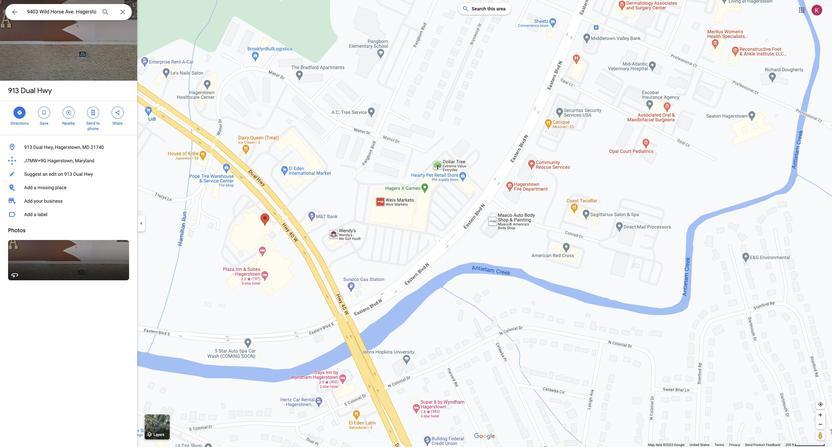 Task type: locate. For each thing, give the bounding box(es) containing it.
a for label
[[34, 212, 36, 217]]

a left missing
[[34, 185, 36, 190]]

an
[[42, 171, 48, 177]]

business
[[44, 198, 63, 204]]


[[90, 109, 96, 116]]

200
[[786, 443, 791, 447]]

privacy button
[[729, 443, 740, 447]]

1 vertical spatial a
[[34, 212, 36, 217]]

google account: kenny nguyen  
(kenny.nguyen@adept.ai) image
[[812, 5, 822, 15]]

collapse side panel image
[[138, 220, 145, 227]]

add down 'suggest'
[[24, 185, 33, 190]]

1 vertical spatial add
[[24, 198, 33, 204]]

maryland
[[75, 158, 94, 163]]

search this area
[[472, 6, 506, 11]]

2 vertical spatial 913
[[64, 171, 72, 177]]

send up phone
[[86, 121, 95, 126]]

hagerstown, up on
[[47, 158, 74, 163]]

913 dual hwy
[[8, 86, 52, 95]]

dual for hwy,
[[33, 145, 43, 150]]

add left your
[[24, 198, 33, 204]]

1 vertical spatial send
[[745, 443, 753, 447]]

suggest
[[24, 171, 41, 177]]

hwy down maryland
[[84, 171, 93, 177]]

add your business
[[24, 198, 63, 204]]

privacy
[[729, 443, 740, 447]]

0 horizontal spatial send
[[86, 121, 95, 126]]

none field inside 9403 wild horse ave. hagerstown, md 21740 field
[[27, 8, 96, 16]]

add a label button
[[0, 208, 137, 221]]

add a missing place button
[[0, 181, 137, 194]]

united
[[690, 443, 699, 447]]

1 add from the top
[[24, 185, 33, 190]]

add left label
[[24, 212, 33, 217]]

2 vertical spatial add
[[24, 212, 33, 217]]

send left "product" on the bottom
[[745, 443, 753, 447]]

send inside send to phone
[[86, 121, 95, 126]]

1 vertical spatial 913
[[24, 145, 32, 150]]

add
[[24, 185, 33, 190], [24, 198, 33, 204], [24, 212, 33, 217]]

913 right on
[[64, 171, 72, 177]]

0 vertical spatial send
[[86, 121, 95, 126]]

0 vertical spatial hwy
[[37, 86, 52, 95]]

0 vertical spatial 913
[[8, 86, 19, 95]]

hwy
[[37, 86, 52, 95], [84, 171, 93, 177]]

9403 Wild Horse Ave. Hagerstown, MD 21740 field
[[5, 4, 132, 20]]

directions
[[11, 121, 29, 126]]

0 vertical spatial a
[[34, 185, 36, 190]]

3 add from the top
[[24, 212, 33, 217]]

1 horizontal spatial send
[[745, 443, 753, 447]]

913 for 913 dual hwy, hagerstown, md 21740
[[24, 145, 32, 150]]

2 horizontal spatial 913
[[64, 171, 72, 177]]

add for add a missing place
[[24, 185, 33, 190]]

dual
[[21, 86, 35, 95], [33, 145, 43, 150], [73, 171, 83, 177]]

suggest an edit on 913 dual hwy
[[24, 171, 93, 177]]

1 a from the top
[[34, 185, 36, 190]]

terms button
[[715, 443, 724, 447]]

send inside button
[[745, 443, 753, 447]]

0 vertical spatial dual
[[21, 86, 35, 95]]

None field
[[27, 8, 96, 16]]

hagerstown, inside button
[[47, 158, 74, 163]]


[[11, 7, 19, 17]]

show street view coverage image
[[816, 430, 825, 440]]

hagerstown, up the j7mw+9g hagerstown, maryland button
[[55, 145, 81, 150]]

send for send product feedback
[[745, 443, 753, 447]]

send product feedback button
[[745, 443, 780, 447]]

area
[[496, 6, 506, 11]]

a
[[34, 185, 36, 190], [34, 212, 36, 217]]

a left label
[[34, 212, 36, 217]]

 button
[[5, 4, 24, 22]]

hwy up 
[[37, 86, 52, 95]]

2 a from the top
[[34, 212, 36, 217]]

2 add from the top
[[24, 198, 33, 204]]

913 up 
[[8, 86, 19, 95]]

united states
[[690, 443, 710, 447]]

hwy inside button
[[84, 171, 93, 177]]

footer
[[648, 443, 786, 447]]

hagerstown, inside 'button'
[[55, 145, 81, 150]]


[[115, 109, 121, 116]]

j7mw+9g hagerstown, maryland button
[[0, 154, 137, 167]]

913 inside 'button'
[[24, 145, 32, 150]]


[[17, 109, 23, 116]]

dual left hwy, on the left top
[[33, 145, 43, 150]]

1 vertical spatial dual
[[33, 145, 43, 150]]

phone
[[87, 126, 99, 131]]

hagerstown,
[[55, 145, 81, 150], [47, 158, 74, 163]]

©2023
[[663, 443, 673, 447]]

nearby
[[62, 121, 75, 126]]

913
[[8, 86, 19, 95], [24, 145, 32, 150], [64, 171, 72, 177]]

0 vertical spatial hagerstown,
[[55, 145, 81, 150]]

dual up 
[[21, 86, 35, 95]]

0 vertical spatial add
[[24, 185, 33, 190]]

send
[[86, 121, 95, 126], [745, 443, 753, 447]]

2 vertical spatial dual
[[73, 171, 83, 177]]

913 up j7mw+9g
[[24, 145, 32, 150]]

1 horizontal spatial 913
[[24, 145, 32, 150]]

1 horizontal spatial hwy
[[84, 171, 93, 177]]

dual down maryland
[[73, 171, 83, 177]]

zoom in image
[[818, 413, 823, 418]]

1 vertical spatial hagerstown,
[[47, 158, 74, 163]]

label
[[37, 212, 47, 217]]

states
[[700, 443, 710, 447]]

footer containing map data ©2023 google
[[648, 443, 786, 447]]

 search field
[[5, 4, 132, 22]]

0 horizontal spatial hwy
[[37, 86, 52, 95]]

your
[[34, 198, 43, 204]]


[[66, 109, 72, 116]]

0 horizontal spatial 913
[[8, 86, 19, 95]]

dual inside 'button'
[[33, 145, 43, 150]]

a for missing
[[34, 185, 36, 190]]

1 vertical spatial hwy
[[84, 171, 93, 177]]



Task type: describe. For each thing, give the bounding box(es) containing it.
feedback
[[766, 443, 780, 447]]

missing
[[37, 185, 54, 190]]

map data ©2023 google
[[648, 443, 685, 447]]

place
[[55, 185, 66, 190]]

dual for hwy
[[21, 86, 35, 95]]

footer inside google maps 'element'
[[648, 443, 786, 447]]

add your business link
[[0, 194, 137, 208]]

send to phone
[[86, 121, 100, 131]]

md
[[82, 145, 89, 150]]

edit
[[49, 171, 57, 177]]

913 inside button
[[64, 171, 72, 177]]

zoom out image
[[818, 422, 823, 427]]

send product feedback
[[745, 443, 780, 447]]

map
[[648, 443, 655, 447]]

search this area button
[[458, 3, 511, 15]]

suggest an edit on 913 dual hwy button
[[0, 167, 137, 181]]

united states button
[[690, 443, 710, 447]]

search
[[472, 6, 486, 11]]


[[41, 109, 47, 116]]

add for add a label
[[24, 212, 33, 217]]

send for send to phone
[[86, 121, 95, 126]]

913 dual hwy, hagerstown, md 21740
[[24, 145, 104, 150]]

google maps element
[[0, 0, 832, 447]]

913 dual hwy, hagerstown, md 21740 button
[[0, 141, 137, 154]]

hwy,
[[44, 145, 54, 150]]

google
[[674, 443, 685, 447]]

add a missing place
[[24, 185, 66, 190]]

913 dual hwy main content
[[0, 0, 137, 447]]

layers
[[154, 433, 164, 437]]

add for add your business
[[24, 198, 33, 204]]

200 ft button
[[786, 443, 825, 447]]

terms
[[715, 443, 724, 447]]

j7mw+9g
[[24, 158, 46, 163]]

photos
[[8, 227, 25, 234]]

product
[[753, 443, 765, 447]]

save
[[40, 121, 48, 126]]

200 ft
[[786, 443, 794, 447]]

21740
[[91, 145, 104, 150]]

this
[[487, 6, 495, 11]]

show your location image
[[818, 401, 824, 407]]

913 for 913 dual hwy
[[8, 86, 19, 95]]

actions for 913 dual hwy region
[[0, 101, 137, 135]]

on
[[58, 171, 63, 177]]

add a label
[[24, 212, 47, 217]]

dual inside button
[[73, 171, 83, 177]]

data
[[655, 443, 662, 447]]

ft
[[792, 443, 794, 447]]

j7mw+9g hagerstown, maryland
[[24, 158, 94, 163]]

share
[[112, 121, 123, 126]]

to
[[96, 121, 100, 126]]



Task type: vqa. For each thing, say whether or not it's contained in the screenshot.
Emissions in 778 KG CO -11% EMISSIONS
no



